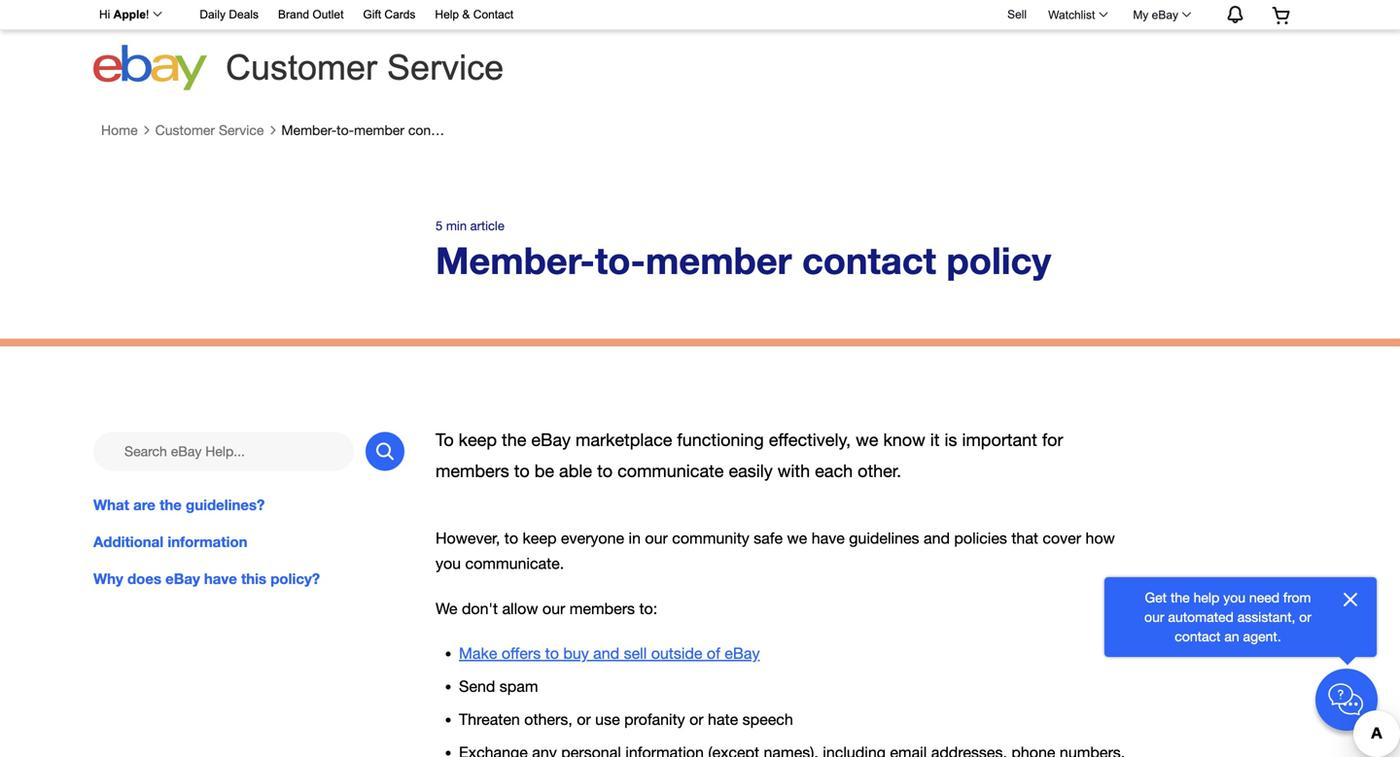 Task type: describe. For each thing, give the bounding box(es) containing it.
each
[[815, 461, 853, 481]]

gift cards link
[[363, 5, 416, 26]]

the for are
[[160, 496, 182, 514]]

get the help you need from our automated assistant, or contact an agent.
[[1144, 590, 1312, 645]]

policies
[[954, 530, 1007, 548]]

others,
[[524, 711, 572, 729]]

contact inside 5 min article member-to-member contact policy
[[802, 238, 936, 282]]

to
[[436, 430, 454, 450]]

additional information link
[[93, 531, 404, 553]]

policy inside 5 min article member-to-member contact policy
[[947, 238, 1051, 282]]

we
[[436, 600, 457, 618]]

sell link
[[999, 8, 1036, 21]]

gift cards
[[363, 8, 416, 21]]

outlet
[[312, 8, 344, 21]]

watchlist
[[1048, 8, 1095, 21]]

easily
[[729, 461, 773, 481]]

effectively,
[[769, 430, 851, 450]]

home link
[[101, 122, 138, 138]]

make offers to buy and sell outside of ebay link
[[459, 645, 760, 662]]

&
[[462, 8, 470, 21]]

1 horizontal spatial or
[[689, 711, 704, 729]]

send spam
[[459, 678, 538, 696]]

what are the guidelines?
[[93, 496, 265, 514]]

sell
[[1007, 8, 1027, 21]]

min
[[446, 218, 467, 233]]

customer service inside banner
[[226, 48, 504, 87]]

marketplace
[[576, 430, 672, 450]]

daily deals link
[[200, 5, 259, 26]]

need
[[1249, 590, 1280, 606]]

my ebay
[[1133, 8, 1178, 21]]

to inside however, to keep everyone in our community safe we have guidelines and policies that cover how you communicate.
[[504, 530, 518, 548]]

my ebay link
[[1122, 3, 1200, 27]]

able
[[559, 461, 592, 481]]

what
[[93, 496, 129, 514]]

be
[[534, 461, 554, 481]]

agent.
[[1243, 629, 1281, 645]]

member-to-member contact policy
[[281, 122, 494, 138]]

automated
[[1168, 609, 1234, 625]]

member inside member-to-member contact policy link
[[354, 122, 404, 138]]

functioning
[[677, 430, 764, 450]]

important
[[962, 430, 1037, 450]]

however, to keep everyone in our community safe we have guidelines and policies that cover how you communicate.
[[436, 530, 1115, 573]]

daily
[[200, 8, 226, 21]]

daily deals
[[200, 8, 259, 21]]

customer inside member-to-member contact policy main content
[[155, 122, 215, 138]]

threaten others, or use profanity or hate speech
[[459, 711, 793, 729]]

community
[[672, 530, 749, 548]]

spam
[[500, 678, 538, 696]]

we don't allow our members to:
[[436, 600, 657, 618]]

information
[[168, 533, 247, 551]]

our inside however, to keep everyone in our community safe we have guidelines and policies that cover how you communicate.
[[645, 530, 668, 548]]

to- inside member-to-member contact policy link
[[337, 122, 354, 138]]

buy
[[563, 645, 589, 662]]

deals
[[229, 8, 259, 21]]

brand outlet link
[[278, 5, 344, 26]]

ebay right does
[[165, 570, 200, 588]]

brand
[[278, 8, 309, 21]]

home
[[101, 122, 138, 138]]

an
[[1224, 629, 1239, 645]]

with
[[778, 461, 810, 481]]

customer service link
[[155, 122, 264, 138]]

my
[[1133, 8, 1149, 21]]

notifications image
[[1223, 5, 1246, 24]]

know
[[883, 430, 925, 450]]

watchlist link
[[1038, 3, 1117, 27]]

guidelines?
[[186, 496, 265, 514]]

to left buy
[[545, 645, 559, 662]]

1 vertical spatial and
[[593, 645, 619, 662]]

we inside to keep the ebay marketplace functioning effectively, we know it is important for members to be able to communicate easily with each other.
[[856, 430, 878, 450]]

hi apple !
[[99, 8, 149, 21]]

or inside get the help you need from our automated assistant, or contact an agent.
[[1299, 609, 1312, 625]]

contact inside get the help you need from our automated assistant, or contact an agent.
[[1175, 629, 1221, 645]]

everyone
[[561, 530, 624, 548]]

send
[[459, 678, 495, 696]]

other.
[[858, 461, 901, 481]]

keep inside to keep the ebay marketplace functioning effectively, we know it is important for members to be able to communicate easily with each other.
[[459, 430, 497, 450]]

speech
[[742, 711, 793, 729]]

keep inside however, to keep everyone in our community safe we have guidelines and policies that cover how you communicate.
[[523, 530, 557, 548]]

to:
[[639, 600, 657, 618]]

additional
[[93, 533, 164, 551]]

5
[[436, 218, 443, 233]]

1 vertical spatial members
[[570, 600, 635, 618]]

and inside however, to keep everyone in our community safe we have guidelines and policies that cover how you communicate.
[[924, 530, 950, 548]]

to right able
[[597, 461, 613, 481]]

get
[[1145, 590, 1167, 606]]

member- inside 5 min article member-to-member contact policy
[[436, 238, 595, 282]]



Task type: locate. For each thing, give the bounding box(es) containing it.
ebay
[[1152, 8, 1178, 21], [531, 430, 571, 450], [165, 570, 200, 588], [725, 645, 760, 662]]

1 horizontal spatial and
[[924, 530, 950, 548]]

2 vertical spatial the
[[1171, 590, 1190, 606]]

our right allow
[[542, 600, 565, 618]]

1 horizontal spatial member
[[646, 238, 792, 282]]

to-
[[337, 122, 354, 138], [595, 238, 646, 282]]

we inside however, to keep everyone in our community safe we have guidelines and policies that cover how you communicate.
[[787, 530, 807, 548]]

have
[[812, 530, 845, 548], [204, 570, 237, 588]]

policy?
[[271, 570, 320, 588]]

0 horizontal spatial and
[[593, 645, 619, 662]]

0 horizontal spatial the
[[160, 496, 182, 514]]

1 horizontal spatial contact
[[802, 238, 936, 282]]

ebay up be
[[531, 430, 571, 450]]

member-
[[281, 122, 337, 138], [436, 238, 595, 282]]

member-to-member contact policy link
[[281, 122, 494, 138]]

1 vertical spatial the
[[160, 496, 182, 514]]

your shopping cart image
[[1271, 5, 1293, 24]]

or left use
[[577, 711, 591, 729]]

you inside however, to keep everyone in our community safe we have guidelines and policies that cover how you communicate.
[[436, 555, 461, 573]]

0 vertical spatial members
[[436, 461, 509, 481]]

2 horizontal spatial or
[[1299, 609, 1312, 625]]

members up make offers to buy and sell outside of ebay
[[570, 600, 635, 618]]

0 vertical spatial have
[[812, 530, 845, 548]]

0 horizontal spatial contact
[[408, 122, 454, 138]]

the right get
[[1171, 590, 1190, 606]]

is
[[945, 430, 957, 450]]

to- inside 5 min article member-to-member contact policy
[[595, 238, 646, 282]]

gift
[[363, 8, 381, 21]]

1 horizontal spatial keep
[[523, 530, 557, 548]]

members inside to keep the ebay marketplace functioning effectively, we know it is important for members to be able to communicate easily with each other.
[[436, 461, 509, 481]]

for
[[1042, 430, 1063, 450]]

does
[[127, 570, 161, 588]]

to left be
[[514, 461, 530, 481]]

0 horizontal spatial customer
[[155, 122, 215, 138]]

1 horizontal spatial the
[[502, 430, 526, 450]]

0 vertical spatial we
[[856, 430, 878, 450]]

to keep the ebay marketplace functioning effectively, we know it is important for members to be able to communicate easily with each other.
[[436, 430, 1063, 481]]

guidelines
[[849, 530, 919, 548]]

ebay right the of
[[725, 645, 760, 662]]

are
[[133, 496, 155, 514]]

you down however,
[[436, 555, 461, 573]]

ebay home image
[[93, 44, 207, 91]]

1 vertical spatial member-
[[436, 238, 595, 282]]

we up other.
[[856, 430, 878, 450]]

article
[[470, 218, 504, 233]]

0 vertical spatial customer service
[[226, 48, 504, 87]]

1 vertical spatial service
[[219, 122, 264, 138]]

communicate
[[617, 461, 724, 481]]

it
[[930, 430, 940, 450]]

service inside member-to-member contact policy main content
[[219, 122, 264, 138]]

the right are
[[160, 496, 182, 514]]

and left policies
[[924, 530, 950, 548]]

help & contact
[[435, 8, 514, 21]]

ebay inside to keep the ebay marketplace functioning effectively, we know it is important for members to be able to communicate easily with each other.
[[531, 430, 571, 450]]

have left this
[[204, 570, 237, 588]]

our right in
[[645, 530, 668, 548]]

however,
[[436, 530, 500, 548]]

the for keep
[[502, 430, 526, 450]]

1 vertical spatial customer
[[155, 122, 215, 138]]

1 horizontal spatial have
[[812, 530, 845, 548]]

service inside banner
[[387, 48, 504, 87]]

0 horizontal spatial we
[[787, 530, 807, 548]]

0 horizontal spatial or
[[577, 711, 591, 729]]

use
[[595, 711, 620, 729]]

ebay right my
[[1152, 8, 1178, 21]]

0 horizontal spatial members
[[436, 461, 509, 481]]

and left sell
[[593, 645, 619, 662]]

customer right 'home'
[[155, 122, 215, 138]]

0 vertical spatial the
[[502, 430, 526, 450]]

0 vertical spatial customer
[[226, 48, 377, 87]]

1 vertical spatial have
[[204, 570, 237, 588]]

0 vertical spatial to-
[[337, 122, 354, 138]]

0 vertical spatial member-
[[281, 122, 337, 138]]

why does ebay have this policy?
[[93, 570, 320, 588]]

5 min article member-to-member contact policy
[[436, 218, 1051, 282]]

1 horizontal spatial service
[[387, 48, 504, 87]]

why
[[93, 570, 123, 588]]

keep
[[459, 430, 497, 450], [523, 530, 557, 548]]

0 horizontal spatial to-
[[337, 122, 354, 138]]

the inside get the help you need from our automated assistant, or contact an agent.
[[1171, 590, 1190, 606]]

0 horizontal spatial have
[[204, 570, 237, 588]]

1 vertical spatial to-
[[595, 238, 646, 282]]

what are the guidelines? link
[[93, 494, 404, 516]]

customer inside banner
[[226, 48, 377, 87]]

and
[[924, 530, 950, 548], [593, 645, 619, 662]]

customer service down gift
[[226, 48, 504, 87]]

help
[[1194, 590, 1220, 606]]

1 vertical spatial we
[[787, 530, 807, 548]]

2 horizontal spatial the
[[1171, 590, 1190, 606]]

our inside get the help you need from our automated assistant, or contact an agent.
[[1144, 609, 1164, 625]]

keep up communicate.
[[523, 530, 557, 548]]

that
[[1012, 530, 1038, 548]]

0 vertical spatial and
[[924, 530, 950, 548]]

1 horizontal spatial member-
[[436, 238, 595, 282]]

1 horizontal spatial our
[[645, 530, 668, 548]]

0 vertical spatial keep
[[459, 430, 497, 450]]

apple
[[113, 8, 146, 21]]

or down from
[[1299, 609, 1312, 625]]

2 vertical spatial contact
[[1175, 629, 1221, 645]]

additional information
[[93, 533, 247, 551]]

member-to-member contact policy main content
[[0, 113, 1400, 757]]

sell
[[624, 645, 647, 662]]

0 vertical spatial member
[[354, 122, 404, 138]]

0 vertical spatial you
[[436, 555, 461, 573]]

cover
[[1043, 530, 1081, 548]]

offers
[[502, 645, 541, 662]]

contact
[[473, 8, 514, 21]]

0 vertical spatial contact
[[408, 122, 454, 138]]

in
[[629, 530, 641, 548]]

!
[[146, 8, 149, 21]]

0 horizontal spatial you
[[436, 555, 461, 573]]

1 vertical spatial keep
[[523, 530, 557, 548]]

hate
[[708, 711, 738, 729]]

ebay inside account navigation
[[1152, 8, 1178, 21]]

hi
[[99, 8, 110, 21]]

0 horizontal spatial member-
[[281, 122, 337, 138]]

this
[[241, 570, 267, 588]]

customer service down ebay home image at the left
[[155, 122, 264, 138]]

of
[[707, 645, 720, 662]]

policy
[[458, 122, 494, 138], [947, 238, 1051, 282]]

1 horizontal spatial you
[[1223, 590, 1246, 606]]

how
[[1086, 530, 1115, 548]]

1 horizontal spatial to-
[[595, 238, 646, 282]]

1 horizontal spatial policy
[[947, 238, 1051, 282]]

member inside 5 min article member-to-member contact policy
[[646, 238, 792, 282]]

brand outlet
[[278, 8, 344, 21]]

to up communicate.
[[504, 530, 518, 548]]

help & contact link
[[435, 5, 514, 26]]

have inside however, to keep everyone in our community safe we have guidelines and policies that cover how you communicate.
[[812, 530, 845, 548]]

members down to
[[436, 461, 509, 481]]

0 horizontal spatial keep
[[459, 430, 497, 450]]

1 vertical spatial you
[[1223, 590, 1246, 606]]

get the help you need from our automated assistant, or contact an agent. tooltip
[[1136, 588, 1320, 647]]

keep right to
[[459, 430, 497, 450]]

or left hate
[[689, 711, 704, 729]]

0 vertical spatial service
[[387, 48, 504, 87]]

our down get
[[1144, 609, 1164, 625]]

the right to
[[502, 430, 526, 450]]

1 vertical spatial customer service
[[155, 122, 264, 138]]

threaten
[[459, 711, 520, 729]]

account navigation
[[88, 0, 1307, 30]]

0 vertical spatial policy
[[458, 122, 494, 138]]

member- inside member-to-member contact policy link
[[281, 122, 337, 138]]

make offers to buy and sell outside of ebay
[[459, 645, 760, 662]]

we right safe
[[787, 530, 807, 548]]

why does ebay have this policy? link
[[93, 568, 404, 590]]

have left guidelines
[[812, 530, 845, 548]]

the inside to keep the ebay marketplace functioning effectively, we know it is important for members to be able to communicate easily with each other.
[[502, 430, 526, 450]]

0 horizontal spatial our
[[542, 600, 565, 618]]

0 horizontal spatial policy
[[458, 122, 494, 138]]

members
[[436, 461, 509, 481], [570, 600, 635, 618]]

make
[[459, 645, 497, 662]]

you right help
[[1223, 590, 1246, 606]]

1 horizontal spatial members
[[570, 600, 635, 618]]

policy inside member-to-member contact policy link
[[458, 122, 494, 138]]

0 horizontal spatial service
[[219, 122, 264, 138]]

member
[[354, 122, 404, 138], [646, 238, 792, 282]]

customer service inside member-to-member contact policy main content
[[155, 122, 264, 138]]

1 horizontal spatial we
[[856, 430, 878, 450]]

1 vertical spatial policy
[[947, 238, 1051, 282]]

allow
[[502, 600, 538, 618]]

2 horizontal spatial our
[[1144, 609, 1164, 625]]

1 vertical spatial contact
[[802, 238, 936, 282]]

safe
[[754, 530, 783, 548]]

1 vertical spatial member
[[646, 238, 792, 282]]

customer
[[226, 48, 377, 87], [155, 122, 215, 138]]

customer service banner
[[88, 0, 1307, 97]]

Search eBay Help... text field
[[93, 432, 354, 471]]

cards
[[384, 8, 416, 21]]

profanity
[[624, 711, 685, 729]]

outside
[[651, 645, 702, 662]]

from
[[1283, 590, 1311, 606]]

you inside get the help you need from our automated assistant, or contact an agent.
[[1223, 590, 1246, 606]]

1 horizontal spatial customer
[[226, 48, 377, 87]]

or
[[1299, 609, 1312, 625], [577, 711, 591, 729], [689, 711, 704, 729]]

customer down brand outlet link
[[226, 48, 377, 87]]

assistant,
[[1237, 609, 1295, 625]]

0 horizontal spatial member
[[354, 122, 404, 138]]

2 horizontal spatial contact
[[1175, 629, 1221, 645]]



Task type: vqa. For each thing, say whether or not it's contained in the screenshot.
eBay Live
no



